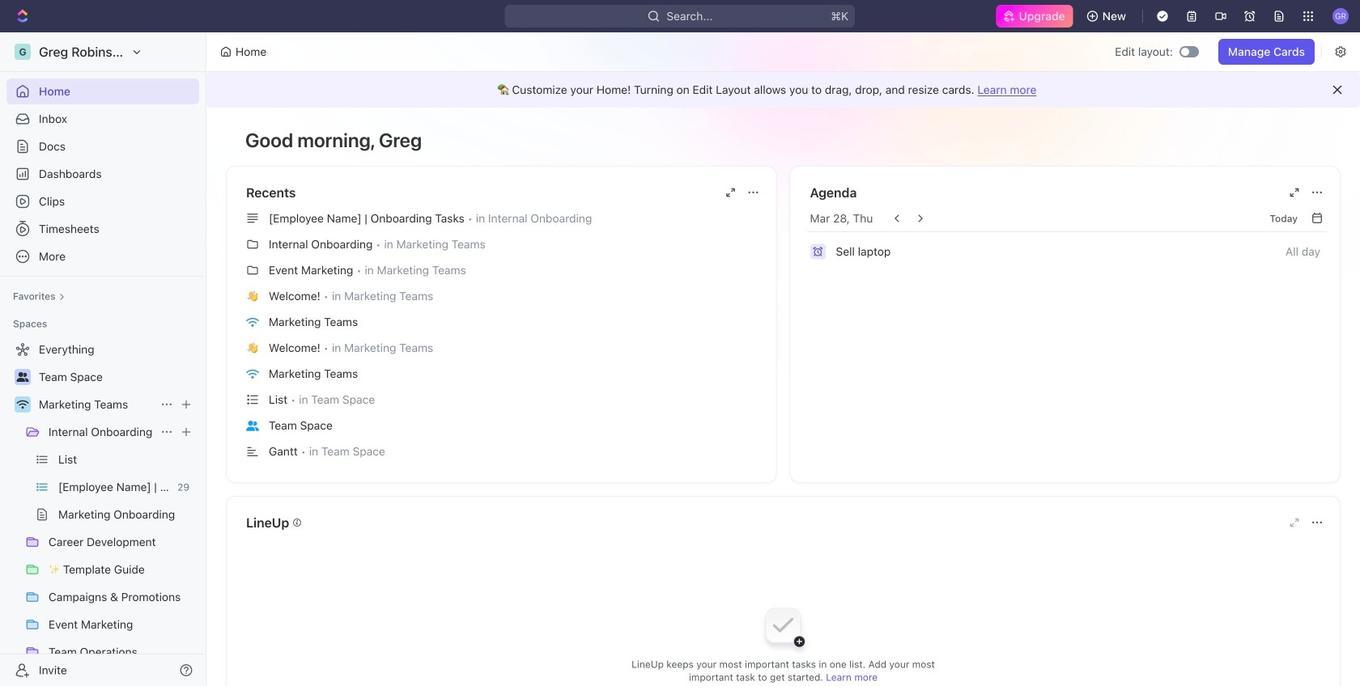 Task type: vqa. For each thing, say whether or not it's contained in the screenshot.
"tree" inside Sidebar navigation
yes



Task type: describe. For each thing, give the bounding box(es) containing it.
tree inside sidebar navigation
[[6, 337, 199, 687]]

greg robinson's workspace, , element
[[15, 44, 31, 60]]

1 vertical spatial wifi image
[[246, 369, 259, 380]]

user group image inside tree
[[17, 373, 29, 382]]

1 vertical spatial user group image
[[246, 421, 259, 431]]

sidebar navigation
[[0, 32, 210, 687]]



Task type: locate. For each thing, give the bounding box(es) containing it.
tree
[[6, 337, 199, 687]]

0 vertical spatial wifi image
[[246, 317, 259, 328]]

0 horizontal spatial user group image
[[17, 373, 29, 382]]

alert
[[207, 72, 1361, 108]]

1 horizontal spatial user group image
[[246, 421, 259, 431]]

wifi image
[[246, 317, 259, 328], [246, 369, 259, 380], [17, 400, 29, 410]]

user group image
[[17, 373, 29, 382], [246, 421, 259, 431]]

2 vertical spatial wifi image
[[17, 400, 29, 410]]

0 vertical spatial user group image
[[17, 373, 29, 382]]



